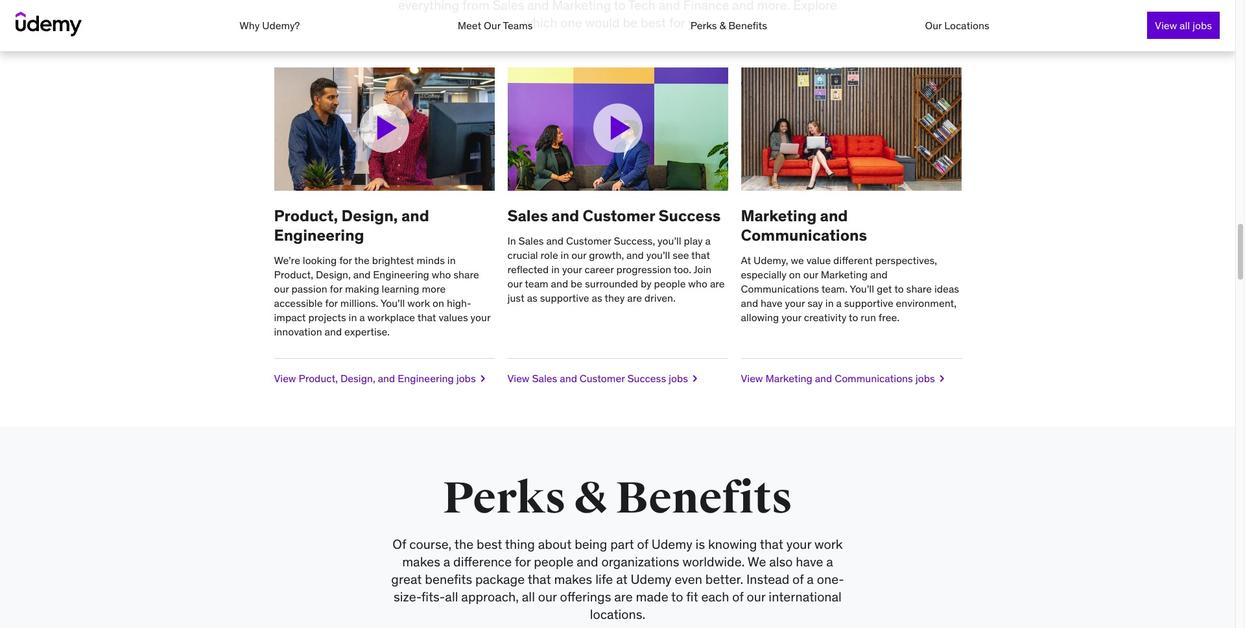 Task type: describe. For each thing, give the bounding box(es) containing it.
crucial
[[508, 248, 538, 261]]

progression
[[617, 263, 672, 276]]

values
[[439, 311, 468, 324]]

view product, design, and engineering jobs link
[[274, 358, 495, 385]]

who inside "in sales and customer success, you'll play a crucial role in our growth, and you'll see that reflected in your career progression too. join our team and be surrounded by people who are just as supportive as they are driven."
[[689, 277, 708, 290]]

at
[[617, 571, 628, 587]]

run
[[861, 311, 877, 324]]

a up benefits at the left of page
[[444, 553, 451, 570]]

who inside the we're looking for the brightest minds in product, design, and engineering who share our passion for making learning more accessible for millions. you'll work on high- impact projects in a workplace that values your innovation and expertise.
[[432, 268, 451, 281]]

work inside the we're looking for the brightest minds in product, design, and engineering who share our passion for making learning more accessible for millions. you'll work on high- impact projects in a workplace that values your innovation and expertise.
[[408, 297, 430, 309]]

say
[[808, 297, 823, 309]]

0 vertical spatial you'll
[[658, 234, 682, 247]]

product, design, and engineering
[[274, 206, 430, 245]]

engineering inside product, design, and engineering
[[274, 225, 365, 245]]

2 vertical spatial communications
[[835, 372, 914, 385]]

teams
[[503, 19, 533, 32]]

growth,
[[589, 248, 624, 261]]

1 vertical spatial makes
[[555, 571, 593, 587]]

people inside "in sales and customer success, you'll play a crucial role in our growth, and you'll see that reflected in your career progression too. join our team and be surrounded by people who are just as supportive as they are driven."
[[655, 277, 686, 290]]

great
[[392, 571, 422, 587]]

0 vertical spatial sales
[[508, 206, 548, 226]]

0 vertical spatial success
[[659, 206, 721, 226]]

projects
[[309, 311, 346, 324]]

0 horizontal spatial perks
[[443, 472, 566, 526]]

career
[[585, 263, 614, 276]]

view product, design, and engineering jobs
[[274, 372, 476, 385]]

our down instead
[[747, 589, 766, 605]]

a inside "in sales and customer success, you'll play a crucial role in our growth, and you'll see that reflected in your career progression too. join our team and be surrounded by people who are just as supportive as they are driven."
[[706, 234, 711, 247]]

at
[[741, 254, 752, 267]]

0 vertical spatial makes
[[402, 553, 441, 570]]

marketing inside the at udemy, we value different perspectives, especially on our marketing and communications team. you'll get to share ideas and have your say in a supportive environment, allowing your creativity to run free.
[[821, 268, 868, 281]]

creativity
[[805, 311, 847, 324]]

of
[[393, 536, 407, 552]]

team
[[525, 277, 549, 290]]

high-
[[447, 297, 472, 309]]

in right role
[[561, 248, 569, 261]]

better.
[[706, 571, 744, 587]]

too.
[[674, 263, 692, 276]]

view marketing and communications jobs
[[741, 372, 936, 385]]

customer for success
[[580, 372, 625, 385]]

that inside "in sales and customer success, you'll play a crucial role in our growth, and you'll see that reflected in your career progression too. join our team and be surrounded by people who are just as supportive as they are driven."
[[692, 248, 711, 261]]

product, inside the view product, design, and engineering jobs link
[[299, 372, 338, 385]]

in sales and customer success, you'll play a crucial role in our growth, and you'll see that reflected in your career progression too. join our team and be surrounded by people who are just as supportive as they are driven.
[[508, 234, 725, 304]]

role
[[541, 248, 559, 261]]

life
[[596, 571, 613, 587]]

engineering inside the we're looking for the brightest minds in product, design, and engineering who share our passion for making learning more accessible for millions. you'll work on high- impact projects in a workplace that values your innovation and expertise.
[[373, 268, 430, 281]]

sales for view
[[532, 372, 558, 385]]

in inside the at udemy, we value different perspectives, especially on our marketing and communications team. you'll get to share ideas and have your say in a supportive environment, allowing your creativity to run free.
[[826, 297, 834, 309]]

design, inside the we're looking for the brightest minds in product, design, and engineering who share our passion for making learning more accessible for millions. you'll work on high- impact projects in a workplace that values your innovation and expertise.
[[316, 268, 351, 281]]

design, inside the view product, design, and engineering jobs link
[[341, 372, 376, 385]]

course,
[[410, 536, 452, 552]]

fits-
[[422, 589, 445, 605]]

marketing inside "marketing and communications"
[[741, 206, 817, 226]]

for up projects
[[325, 297, 338, 309]]

1 vertical spatial you'll
[[647, 248, 671, 261]]

meet our teams
[[458, 19, 533, 32]]

for left "making"
[[330, 282, 343, 295]]

engineering inside the view product, design, and engineering jobs link
[[398, 372, 454, 385]]

free.
[[879, 311, 900, 324]]

see
[[673, 248, 690, 261]]

different
[[834, 254, 873, 267]]

looking
[[303, 254, 337, 267]]

package
[[476, 571, 525, 587]]

in down role
[[552, 263, 560, 276]]

instead
[[747, 571, 790, 587]]

our up just
[[508, 277, 523, 290]]

each
[[702, 589, 730, 605]]

communications inside the at udemy, we value different perspectives, especially on our marketing and communications team. you'll get to share ideas and have your say in a supportive environment, allowing your creativity to run free.
[[741, 282, 820, 295]]

millions.
[[341, 297, 379, 309]]

the inside the we're looking for the brightest minds in product, design, and engineering who share our passion for making learning more accessible for millions. you'll work on high- impact projects in a workplace that values your innovation and expertise.
[[355, 254, 370, 267]]

meet
[[458, 19, 482, 32]]

view marketing and communications jobs link
[[741, 358, 962, 385]]

making
[[345, 282, 379, 295]]

1 vertical spatial perks & benefits
[[443, 472, 793, 526]]

have inside the at udemy, we value different perspectives, especially on our marketing and communications team. you'll get to share ideas and have your say in a supportive environment, allowing your creativity to run free.
[[761, 297, 783, 309]]

that down about
[[528, 571, 551, 587]]

play
[[684, 234, 703, 247]]

1 vertical spatial of
[[793, 571, 804, 587]]

one-
[[817, 571, 845, 587]]

a up international on the right bottom of page
[[808, 571, 814, 587]]

we
[[748, 553, 767, 570]]

value
[[807, 254, 831, 267]]

innovation
[[274, 325, 322, 338]]

why udemy? link
[[240, 19, 300, 32]]

success,
[[614, 234, 656, 247]]

supportive inside "in sales and customer success, you'll play a crucial role in our growth, and you'll see that reflected in your career progression too. join our team and be surrounded by people who are just as supportive as they are driven."
[[540, 291, 590, 304]]

locations
[[945, 19, 990, 32]]

just
[[508, 291, 525, 304]]

a up one-
[[827, 553, 834, 570]]

1 as from the left
[[527, 291, 538, 304]]

0 horizontal spatial all
[[445, 589, 459, 605]]

expertise.
[[345, 325, 390, 338]]

surrounded
[[585, 277, 639, 290]]

passion
[[292, 282, 327, 295]]

made
[[636, 589, 669, 605]]

success inside the view sales and customer success jobs 'link'
[[628, 372, 667, 385]]

perks & benefits link
[[691, 19, 768, 32]]

size-
[[394, 589, 422, 605]]

udemy,
[[754, 254, 789, 267]]

in right minds at the top
[[448, 254, 456, 267]]

a inside the we're looking for the brightest minds in product, design, and engineering who share our passion for making learning more accessible for millions. you'll work on high- impact projects in a workplace that values your innovation and expertise.
[[360, 311, 365, 324]]

your inside "in sales and customer success, you'll play a crucial role in our growth, and you'll see that reflected in your career progression too. join our team and be surrounded by people who are just as supportive as they are driven."
[[563, 263, 583, 276]]

2 our from the left
[[926, 19, 943, 32]]

thing
[[505, 536, 535, 552]]



Task type: locate. For each thing, give the bounding box(es) containing it.
why udemy?
[[240, 19, 300, 32]]

team.
[[822, 282, 848, 295]]

we
[[791, 254, 805, 267]]

0 vertical spatial to
[[895, 282, 904, 295]]

0 vertical spatial on
[[790, 268, 801, 281]]

our locations link
[[926, 19, 990, 32]]

2 vertical spatial to
[[672, 589, 684, 605]]

1 horizontal spatial makes
[[555, 571, 593, 587]]

view sales and customer success jobs link
[[508, 358, 728, 385]]

international
[[769, 589, 842, 605]]

on inside the at udemy, we value different perspectives, especially on our marketing and communications team. you'll get to share ideas and have your say in a supportive environment, allowing your creativity to run free.
[[790, 268, 801, 281]]

and inside 'link'
[[560, 372, 578, 385]]

have up allowing
[[761, 297, 783, 309]]

design, down looking
[[316, 268, 351, 281]]

1 vertical spatial sales
[[519, 234, 544, 247]]

our inside the we're looking for the brightest minds in product, design, and engineering who share our passion for making learning more accessible for millions. you'll work on high- impact projects in a workplace that values your innovation and expertise.
[[274, 282, 289, 295]]

2 horizontal spatial all
[[1180, 19, 1191, 32]]

0 vertical spatial of
[[638, 536, 649, 552]]

1 vertical spatial &
[[575, 472, 608, 526]]

communications down run
[[835, 372, 914, 385]]

udemy?
[[262, 19, 300, 32]]

1 horizontal spatial on
[[790, 268, 801, 281]]

supportive inside the at udemy, we value different perspectives, especially on our marketing and communications team. you'll get to share ideas and have your say in a supportive environment, allowing your creativity to run free.
[[845, 297, 894, 309]]

1 vertical spatial share
[[907, 282, 933, 295]]

we're looking for the brightest minds in product, design, and engineering who share our passion for making learning more accessible for millions. you'll work on high- impact projects in a workplace that values your innovation and expertise.
[[274, 254, 491, 338]]

the left best
[[455, 536, 474, 552]]

people down about
[[534, 553, 574, 570]]

who down join
[[689, 277, 708, 290]]

view
[[1156, 19, 1178, 32], [274, 372, 296, 385], [508, 372, 530, 385], [741, 372, 764, 385]]

0 vertical spatial perks
[[691, 19, 717, 32]]

you'll
[[850, 282, 875, 295], [381, 297, 405, 309]]

1 vertical spatial work
[[815, 536, 843, 552]]

view all jobs
[[1156, 19, 1213, 32]]

1 vertical spatial you'll
[[381, 297, 405, 309]]

your up the also
[[787, 536, 812, 552]]

offerings
[[560, 589, 612, 605]]

2 horizontal spatial of
[[793, 571, 804, 587]]

share up environment,
[[907, 282, 933, 295]]

0 vertical spatial the
[[355, 254, 370, 267]]

a down millions.
[[360, 311, 365, 324]]

1 horizontal spatial who
[[689, 277, 708, 290]]

being
[[575, 536, 608, 552]]

fit
[[687, 589, 699, 605]]

jobs inside 'link'
[[669, 372, 689, 385]]

more
[[422, 282, 446, 295]]

0 horizontal spatial the
[[355, 254, 370, 267]]

1 horizontal spatial work
[[815, 536, 843, 552]]

is
[[696, 536, 706, 552]]

also
[[770, 553, 793, 570]]

your left say
[[786, 297, 806, 309]]

1 vertical spatial success
[[628, 372, 667, 385]]

0 horizontal spatial who
[[432, 268, 451, 281]]

you'll up workplace
[[381, 297, 405, 309]]

and inside "of course, the best thing about being part of udemy is knowing that your work makes a difference for people and organizations worldwide. we also have a great benefits package that makes life at udemy even better. instead of a one- size-fits-all approach, all our offerings are made to fit each of our international locations."
[[577, 553, 599, 570]]

the inside "of course, the best thing about being part of udemy is knowing that your work makes a difference for people and organizations worldwide. we also have a great benefits package that makes life at udemy even better. instead of a one- size-fits-all approach, all our offerings are made to fit each of our international locations."
[[455, 536, 474, 552]]

design, down expertise.
[[341, 372, 376, 385]]

supportive down be
[[540, 291, 590, 304]]

organizations
[[602, 553, 680, 570]]

1 vertical spatial to
[[849, 311, 859, 324]]

learning
[[382, 282, 420, 295]]

you'll inside the at udemy, we value different perspectives, especially on our marketing and communications team. you'll get to share ideas and have your say in a supportive environment, allowing your creativity to run free.
[[850, 282, 875, 295]]

share inside the at udemy, we value different perspectives, especially on our marketing and communications team. you'll get to share ideas and have your say in a supportive environment, allowing your creativity to run free.
[[907, 282, 933, 295]]

your inside the we're looking for the brightest minds in product, design, and engineering who share our passion for making learning more accessible for millions. you'll work on high- impact projects in a workplace that values your innovation and expertise.
[[471, 311, 491, 324]]

1 vertical spatial customer
[[567, 234, 612, 247]]

1 vertical spatial marketing
[[821, 268, 868, 281]]

our locations
[[926, 19, 990, 32]]

for
[[340, 254, 352, 267], [330, 282, 343, 295], [325, 297, 338, 309], [515, 553, 531, 570]]

people inside "of course, the best thing about being part of udemy is knowing that your work makes a difference for people and organizations worldwide. we also have a great benefits package that makes life at udemy even better. instead of a one- size-fits-all approach, all our offerings are made to fit each of our international locations."
[[534, 553, 574, 570]]

you'll up progression
[[647, 248, 671, 261]]

environment,
[[897, 297, 957, 309]]

product, inside product, design, and engineering
[[274, 206, 338, 226]]

product,
[[274, 206, 338, 226], [274, 268, 314, 281], [299, 372, 338, 385]]

you'll up see
[[658, 234, 682, 247]]

have inside "of course, the best thing about being part of udemy is knowing that your work makes a difference for people and organizations worldwide. we also have a great benefits package that makes life at udemy even better. instead of a one- size-fits-all approach, all our offerings are made to fit each of our international locations."
[[796, 553, 824, 570]]

2 vertical spatial sales
[[532, 372, 558, 385]]

1 vertical spatial have
[[796, 553, 824, 570]]

perks & benefits
[[691, 19, 768, 32], [443, 472, 793, 526]]

1 horizontal spatial to
[[849, 311, 859, 324]]

1 vertical spatial product,
[[274, 268, 314, 281]]

success
[[659, 206, 721, 226], [628, 372, 667, 385]]

allowing
[[741, 311, 780, 324]]

2 vertical spatial customer
[[580, 372, 625, 385]]

supportive up run
[[845, 297, 894, 309]]

as down team
[[527, 291, 538, 304]]

your right allowing
[[782, 311, 802, 324]]

ideas
[[935, 282, 960, 295]]

of up organizations
[[638, 536, 649, 552]]

share inside the we're looking for the brightest minds in product, design, and engineering who share our passion for making learning more accessible for millions. you'll work on high- impact projects in a workplace that values your innovation and expertise.
[[454, 268, 479, 281]]

1 horizontal spatial all
[[522, 589, 535, 605]]

sales inside "in sales and customer success, you'll play a crucial role in our growth, and you'll see that reflected in your career progression too. join our team and be surrounded by people who are just as supportive as they are driven."
[[519, 234, 544, 247]]

you'll left get at the top of the page
[[850, 282, 875, 295]]

design,
[[342, 206, 398, 226], [316, 268, 351, 281], [341, 372, 376, 385]]

1 horizontal spatial as
[[592, 291, 603, 304]]

design, inside product, design, and engineering
[[342, 206, 398, 226]]

you'll inside the we're looking for the brightest minds in product, design, and engineering who share our passion for making learning more accessible for millions. you'll work on high- impact projects in a workplace that values your innovation and expertise.
[[381, 297, 405, 309]]

0 horizontal spatial you'll
[[381, 297, 405, 309]]

1 vertical spatial communications
[[741, 282, 820, 295]]

0 vertical spatial perks & benefits
[[691, 19, 768, 32]]

worldwide.
[[683, 553, 745, 570]]

approach,
[[462, 589, 519, 605]]

marketing
[[741, 206, 817, 226], [821, 268, 868, 281], [766, 372, 813, 385]]

accessible
[[274, 297, 323, 309]]

marketing and communications
[[741, 206, 868, 245]]

to inside "of course, the best thing about being part of udemy is knowing that your work makes a difference for people and organizations worldwide. we also have a great benefits package that makes life at udemy even better. instead of a one- size-fits-all approach, all our offerings are made to fit each of our international locations."
[[672, 589, 684, 605]]

of course, the best thing about being part of udemy is knowing that your work makes a difference for people and organizations worldwide. we also have a great benefits package that makes life at udemy even better. instead of a one- size-fits-all approach, all our offerings are made to fit each of our international locations.
[[392, 536, 845, 622]]

our down the value
[[804, 268, 819, 281]]

sales and customer success
[[508, 206, 721, 226]]

customer inside "in sales and customer success, you'll play a crucial role in our growth, and you'll see that reflected in your career progression too. join our team and be surrounded by people who are just as supportive as they are driven."
[[567, 234, 612, 247]]

why
[[240, 19, 260, 32]]

of down better. on the bottom
[[733, 589, 744, 605]]

0 vertical spatial design,
[[342, 206, 398, 226]]

0 vertical spatial have
[[761, 297, 783, 309]]

our inside the at udemy, we value different perspectives, especially on our marketing and communications team. you'll get to share ideas and have your say in a supportive environment, allowing your creativity to run free.
[[804, 268, 819, 281]]

the
[[355, 254, 370, 267], [455, 536, 474, 552]]

2 vertical spatial of
[[733, 589, 744, 605]]

sales for in
[[519, 234, 544, 247]]

view for marketing and communications
[[741, 372, 764, 385]]

part
[[611, 536, 635, 552]]

0 vertical spatial engineering
[[274, 225, 365, 245]]

be
[[571, 277, 583, 290]]

customer for success,
[[567, 234, 612, 247]]

communications down especially
[[741, 282, 820, 295]]

join
[[694, 263, 712, 276]]

0 vertical spatial share
[[454, 268, 479, 281]]

are down at
[[615, 589, 633, 605]]

1 vertical spatial engineering
[[373, 268, 430, 281]]

they
[[605, 291, 625, 304]]

0 vertical spatial you'll
[[850, 282, 875, 295]]

1 vertical spatial on
[[433, 297, 445, 309]]

locations.
[[590, 606, 646, 622]]

perspectives,
[[876, 254, 938, 267]]

0 vertical spatial work
[[408, 297, 430, 309]]

product, down innovation
[[299, 372, 338, 385]]

for inside "of course, the best thing about being part of udemy is knowing that your work makes a difference for people and organizations worldwide. we also have a great benefits package that makes life at udemy even better. instead of a one- size-fits-all approach, all our offerings are made to fit each of our international locations."
[[515, 553, 531, 570]]

work up one-
[[815, 536, 843, 552]]

1 our from the left
[[484, 19, 501, 32]]

2 vertical spatial marketing
[[766, 372, 813, 385]]

0 vertical spatial benefits
[[729, 19, 768, 32]]

for down thing
[[515, 553, 531, 570]]

view for product, design, and engineering
[[274, 372, 296, 385]]

that inside the we're looking for the brightest minds in product, design, and engineering who share our passion for making learning more accessible for millions. you'll work on high- impact projects in a workplace that values your innovation and expertise.
[[418, 311, 436, 324]]

in right say
[[826, 297, 834, 309]]

2 vertical spatial engineering
[[398, 372, 454, 385]]

are inside "of course, the best thing about being part of udemy is knowing that your work makes a difference for people and organizations worldwide. we also have a great benefits package that makes life at udemy even better. instead of a one- size-fits-all approach, all our offerings are made to fit each of our international locations."
[[615, 589, 633, 605]]

0 vertical spatial &
[[720, 19, 726, 32]]

the up "making"
[[355, 254, 370, 267]]

get
[[877, 282, 893, 295]]

to right get at the top of the page
[[895, 282, 904, 295]]

as left they
[[592, 291, 603, 304]]

that up the also
[[760, 536, 784, 552]]

1 horizontal spatial have
[[796, 553, 824, 570]]

0 horizontal spatial on
[[433, 297, 445, 309]]

are down join
[[711, 277, 725, 290]]

1 vertical spatial perks
[[443, 472, 566, 526]]

share up high- on the top of the page
[[454, 268, 479, 281]]

your inside "of course, the best thing about being part of udemy is knowing that your work makes a difference for people and organizations worldwide. we also have a great benefits package that makes life at udemy even better. instead of a one- size-fits-all approach, all our offerings are made to fit each of our international locations."
[[787, 536, 812, 552]]

on down more
[[433, 297, 445, 309]]

share
[[454, 268, 479, 281], [907, 282, 933, 295]]

makes up offerings in the left bottom of the page
[[555, 571, 593, 587]]

1 horizontal spatial you'll
[[850, 282, 875, 295]]

1 vertical spatial people
[[534, 553, 574, 570]]

impact
[[274, 311, 306, 324]]

0 horizontal spatial of
[[638, 536, 649, 552]]

2 vertical spatial product,
[[299, 372, 338, 385]]

1 horizontal spatial perks
[[691, 19, 717, 32]]

0 vertical spatial product,
[[274, 206, 338, 226]]

product, up looking
[[274, 206, 338, 226]]

0 vertical spatial communications
[[741, 225, 868, 245]]

udemy image
[[16, 12, 82, 36]]

on inside the we're looking for the brightest minds in product, design, and engineering who share our passion for making learning more accessible for millions. you'll work on high- impact projects in a workplace that values your innovation and expertise.
[[433, 297, 445, 309]]

0 horizontal spatial work
[[408, 297, 430, 309]]

our up 'accessible'
[[274, 282, 289, 295]]

reflected
[[508, 263, 549, 276]]

udemy left is
[[652, 536, 693, 552]]

workplace
[[368, 311, 415, 324]]

who
[[432, 268, 451, 281], [689, 277, 708, 290]]

meet our teams link
[[458, 19, 533, 32]]

difference
[[454, 553, 512, 570]]

by
[[641, 277, 652, 290]]

view all jobs link
[[1148, 12, 1221, 39]]

about
[[538, 536, 572, 552]]

0 horizontal spatial share
[[454, 268, 479, 281]]

benefits
[[729, 19, 768, 32], [616, 472, 793, 526]]

1 vertical spatial udemy
[[631, 571, 672, 587]]

2 horizontal spatial to
[[895, 282, 904, 295]]

we're
[[274, 254, 300, 267]]

customer inside 'link'
[[580, 372, 625, 385]]

our right meet
[[484, 19, 501, 32]]

1 vertical spatial design,
[[316, 268, 351, 281]]

1 vertical spatial benefits
[[616, 472, 793, 526]]

0 vertical spatial are
[[711, 277, 725, 290]]

2 vertical spatial are
[[615, 589, 633, 605]]

people
[[655, 277, 686, 290], [534, 553, 574, 570]]

0 vertical spatial marketing
[[741, 206, 817, 226]]

makes down the course,
[[402, 553, 441, 570]]

our up 'career'
[[572, 248, 587, 261]]

work inside "of course, the best thing about being part of udemy is knowing that your work makes a difference for people and organizations worldwide. we also have a great benefits package that makes life at udemy even better. instead of a one- size-fits-all approach, all our offerings are made to fit each of our international locations."
[[815, 536, 843, 552]]

1 horizontal spatial people
[[655, 277, 686, 290]]

0 horizontal spatial makes
[[402, 553, 441, 570]]

minds
[[417, 254, 445, 267]]

in down millions.
[[349, 311, 357, 324]]

our left offerings in the left bottom of the page
[[539, 589, 557, 605]]

benefits
[[425, 571, 473, 587]]

1 horizontal spatial of
[[733, 589, 744, 605]]

0 horizontal spatial have
[[761, 297, 783, 309]]

work
[[408, 297, 430, 309], [815, 536, 843, 552]]

1 horizontal spatial supportive
[[845, 297, 894, 309]]

that up join
[[692, 248, 711, 261]]

in
[[561, 248, 569, 261], [448, 254, 456, 267], [552, 263, 560, 276], [826, 297, 834, 309], [349, 311, 357, 324]]

on
[[790, 268, 801, 281], [433, 297, 445, 309]]

0 horizontal spatial our
[[484, 19, 501, 32]]

your up be
[[563, 263, 583, 276]]

1 horizontal spatial &
[[720, 19, 726, 32]]

0 vertical spatial customer
[[583, 206, 656, 226]]

people up the driven.
[[655, 277, 686, 290]]

1 horizontal spatial the
[[455, 536, 474, 552]]

design, up the brightest
[[342, 206, 398, 226]]

have up one-
[[796, 553, 824, 570]]

sales inside 'link'
[[532, 372, 558, 385]]

who up more
[[432, 268, 451, 281]]

driven.
[[645, 291, 676, 304]]

to left run
[[849, 311, 859, 324]]

view for sales and customer success
[[508, 372, 530, 385]]

0 vertical spatial udemy
[[652, 536, 693, 552]]

and inside "marketing and communications"
[[821, 206, 849, 226]]

1 vertical spatial are
[[628, 291, 642, 304]]

in
[[508, 234, 516, 247]]

a down team. at the top right of the page
[[837, 297, 842, 309]]

a
[[706, 234, 711, 247], [837, 297, 842, 309], [360, 311, 365, 324], [444, 553, 451, 570], [827, 553, 834, 570], [808, 571, 814, 587]]

udemy up made
[[631, 571, 672, 587]]

on down we
[[790, 268, 801, 281]]

2 as from the left
[[592, 291, 603, 304]]

at udemy, we value different perspectives, especially on our marketing and communications team. you'll get to share ideas and have your say in a supportive environment, allowing your creativity to run free.
[[741, 254, 960, 324]]

product, inside the we're looking for the brightest minds in product, design, and engineering who share our passion for making learning more accessible for millions. you'll work on high- impact projects in a workplace that values your innovation and expertise.
[[274, 268, 314, 281]]

a right play
[[706, 234, 711, 247]]

0 horizontal spatial supportive
[[540, 291, 590, 304]]

0 vertical spatial people
[[655, 277, 686, 290]]

1 horizontal spatial share
[[907, 282, 933, 295]]

your down high- on the top of the page
[[471, 311, 491, 324]]

our left locations
[[926, 19, 943, 32]]

0 horizontal spatial to
[[672, 589, 684, 605]]

0 horizontal spatial &
[[575, 472, 608, 526]]

to left "fit"
[[672, 589, 684, 605]]

of up international on the right bottom of page
[[793, 571, 804, 587]]

0 horizontal spatial people
[[534, 553, 574, 570]]

all
[[1180, 19, 1191, 32], [445, 589, 459, 605], [522, 589, 535, 605]]

for right looking
[[340, 254, 352, 267]]

product, down we're
[[274, 268, 314, 281]]

view inside 'link'
[[508, 372, 530, 385]]

work down more
[[408, 297, 430, 309]]

a inside the at udemy, we value different perspectives, especially on our marketing and communications team. you'll get to share ideas and have your say in a supportive environment, allowing your creativity to run free.
[[837, 297, 842, 309]]

that left the "values"
[[418, 311, 436, 324]]

0 horizontal spatial as
[[527, 291, 538, 304]]

are down by
[[628, 291, 642, 304]]

brightest
[[372, 254, 414, 267]]

our
[[484, 19, 501, 32], [926, 19, 943, 32]]

1 horizontal spatial our
[[926, 19, 943, 32]]

and inside product, design, and engineering
[[402, 206, 430, 226]]

communications up we
[[741, 225, 868, 245]]

2 vertical spatial design,
[[341, 372, 376, 385]]

1 vertical spatial the
[[455, 536, 474, 552]]



Task type: vqa. For each thing, say whether or not it's contained in the screenshot.
rightmost have
yes



